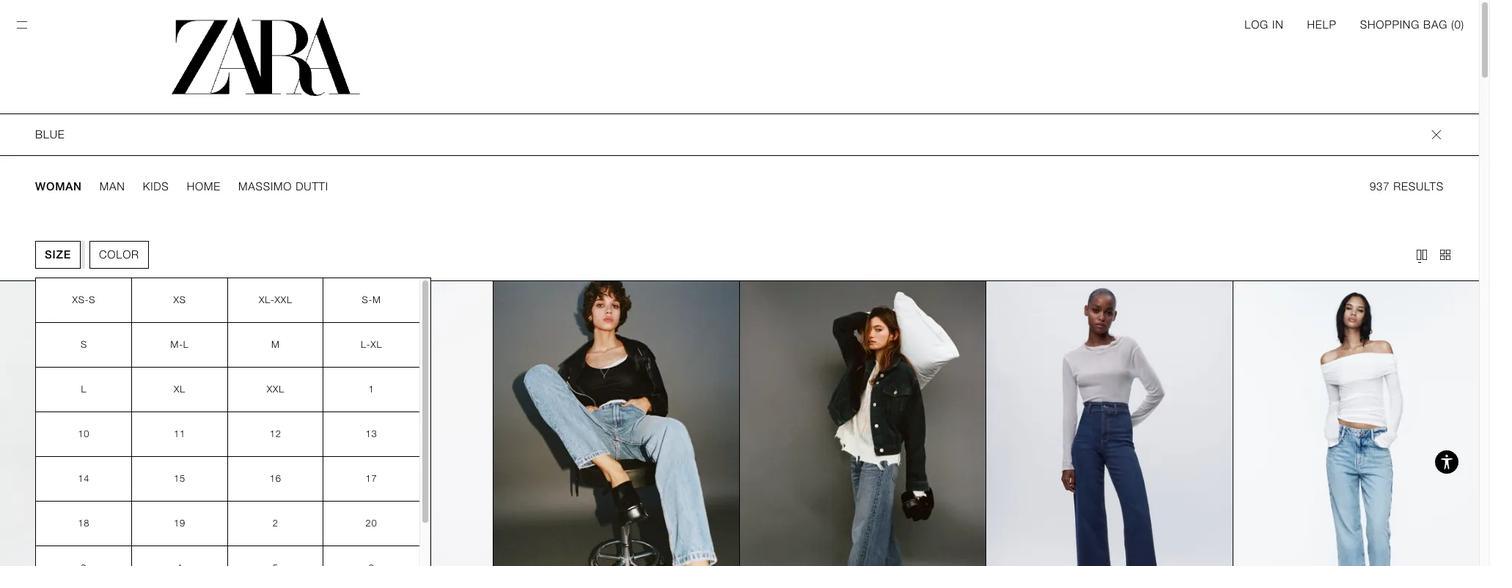 Task type: vqa. For each thing, say whether or not it's contained in the screenshot.
size "button"
yes



Task type: locate. For each thing, give the bounding box(es) containing it.
937 results
[[1370, 180, 1444, 194]]

0 vertical spatial m
[[373, 295, 381, 306]]

xl up 1
[[371, 340, 382, 351]]

log
[[1245, 18, 1269, 32]]

1 zoom change image from the left
[[1415, 248, 1429, 263]]

kids
[[143, 180, 169, 194]]

man
[[100, 180, 125, 194]]

0 vertical spatial xxl
[[275, 295, 293, 306]]

0 horizontal spatial xl
[[174, 384, 186, 395]]

l
[[183, 340, 189, 351], [81, 384, 87, 395]]

None field
[[0, 114, 1479, 156]]

m
[[373, 295, 381, 306], [271, 340, 280, 351]]

0 status
[[1455, 18, 1461, 32]]

1 horizontal spatial m
[[373, 295, 381, 306]]

xs-s
[[72, 295, 96, 306]]

s down color "button"
[[89, 295, 96, 306]]

0 horizontal spatial m
[[271, 340, 280, 351]]

1 horizontal spatial zoom change image
[[1438, 248, 1453, 263]]

xl
[[371, 340, 382, 351], [174, 384, 186, 395]]

m down xl-xxl
[[271, 340, 280, 351]]

bag
[[1424, 18, 1448, 32]]

results
[[1394, 180, 1444, 194]]

0
[[1455, 18, 1461, 32]]

xl down "m-l"
[[174, 384, 186, 395]]

0 vertical spatial xl
[[371, 340, 382, 351]]

1 horizontal spatial xl
[[371, 340, 382, 351]]

xs-
[[72, 295, 89, 306]]

massimo
[[238, 180, 292, 194]]

in
[[1272, 18, 1284, 32]]

937
[[1370, 180, 1390, 194]]

massimo dutti
[[238, 180, 328, 194]]

dutti
[[296, 180, 328, 194]]

l up the 10
[[81, 384, 87, 395]]

xxl
[[275, 295, 293, 306], [267, 384, 285, 395]]

zoom change image
[[1415, 248, 1429, 263], [1438, 248, 1453, 263]]

accessibility image
[[1432, 448, 1462, 477]]

10
[[78, 429, 90, 440]]

home button
[[187, 180, 221, 194]]

20
[[366, 519, 377, 530]]

1 horizontal spatial l
[[183, 340, 189, 351]]

s down xs-s
[[81, 340, 87, 351]]

help
[[1307, 18, 1337, 32]]

1 vertical spatial s
[[81, 340, 87, 351]]

0 horizontal spatial zoom change image
[[1415, 248, 1429, 263]]

xl-xxl
[[259, 295, 293, 306]]

zara logo united states. go to homepage image
[[172, 18, 360, 96]]

1 vertical spatial l
[[81, 384, 87, 395]]

18
[[78, 519, 90, 530]]

2
[[273, 519, 279, 530]]

l-xl
[[361, 340, 382, 351]]

1 vertical spatial xxl
[[267, 384, 285, 395]]

color button
[[89, 241, 149, 269]]

home
[[187, 180, 221, 194]]

m up l-xl
[[373, 295, 381, 306]]

woman
[[35, 180, 82, 194]]

image 0 of high rise z1975 straight leg jeans from zara image
[[1233, 281, 1479, 567]]

12
[[270, 429, 282, 440]]

16
[[270, 474, 282, 485]]

1 horizontal spatial s
[[89, 295, 96, 306]]

s
[[89, 295, 96, 306], [81, 340, 87, 351]]

l-
[[361, 340, 371, 351]]

massimo dutti button
[[238, 180, 328, 194]]

1 vertical spatial xl
[[174, 384, 186, 395]]

l down xs on the left of page
[[183, 340, 189, 351]]



Task type: describe. For each thing, give the bounding box(es) containing it.
kids button
[[143, 180, 169, 194]]

shopping bag ( 0 )
[[1360, 18, 1465, 32]]

man button
[[100, 180, 125, 194]]

17
[[366, 474, 377, 485]]

size button
[[35, 241, 81, 269]]

image 0 of trf straight leg jeans with a high waist from zara image
[[493, 281, 739, 567]]

s-
[[362, 295, 373, 306]]

0 horizontal spatial s
[[81, 340, 87, 351]]

size
[[45, 249, 71, 262]]

image 0 of high-waisted full length z1975 straight leg jeans from zara image
[[247, 281, 493, 567]]

1 vertical spatial m
[[271, 340, 280, 351]]

1
[[369, 384, 375, 395]]

m-
[[171, 340, 183, 351]]

15
[[174, 474, 186, 485]]

Search for an item, color, collection... field
[[35, 114, 1430, 155]]

help link
[[1307, 18, 1337, 32]]

open menu image
[[15, 18, 29, 32]]

image 0 of double-breasted velvet jacket zw collection from zara image
[[0, 281, 246, 567]]

)
[[1461, 18, 1465, 32]]

(
[[1451, 18, 1455, 32]]

14
[[78, 474, 90, 485]]

xs
[[173, 295, 186, 306]]

13
[[366, 429, 377, 440]]

11
[[174, 429, 186, 440]]

0 vertical spatial s
[[89, 295, 96, 306]]

log in
[[1245, 18, 1284, 32]]

s-m
[[362, 295, 381, 306]]

image 0 of mid-rise trf loose fit jeans from zara image
[[740, 281, 986, 567]]

m-l
[[171, 340, 189, 351]]

0 vertical spatial l
[[183, 340, 189, 351]]

2 zoom change image from the left
[[1438, 248, 1453, 263]]

0 horizontal spatial l
[[81, 384, 87, 395]]

log in link
[[1245, 18, 1284, 32]]

image 0 of zw marine straight high rise jeans from zara image
[[987, 281, 1233, 567]]

shopping
[[1360, 18, 1420, 32]]

color
[[99, 249, 139, 262]]

woman button
[[35, 180, 82, 194]]

xl-
[[259, 295, 275, 306]]

19
[[174, 519, 186, 530]]



